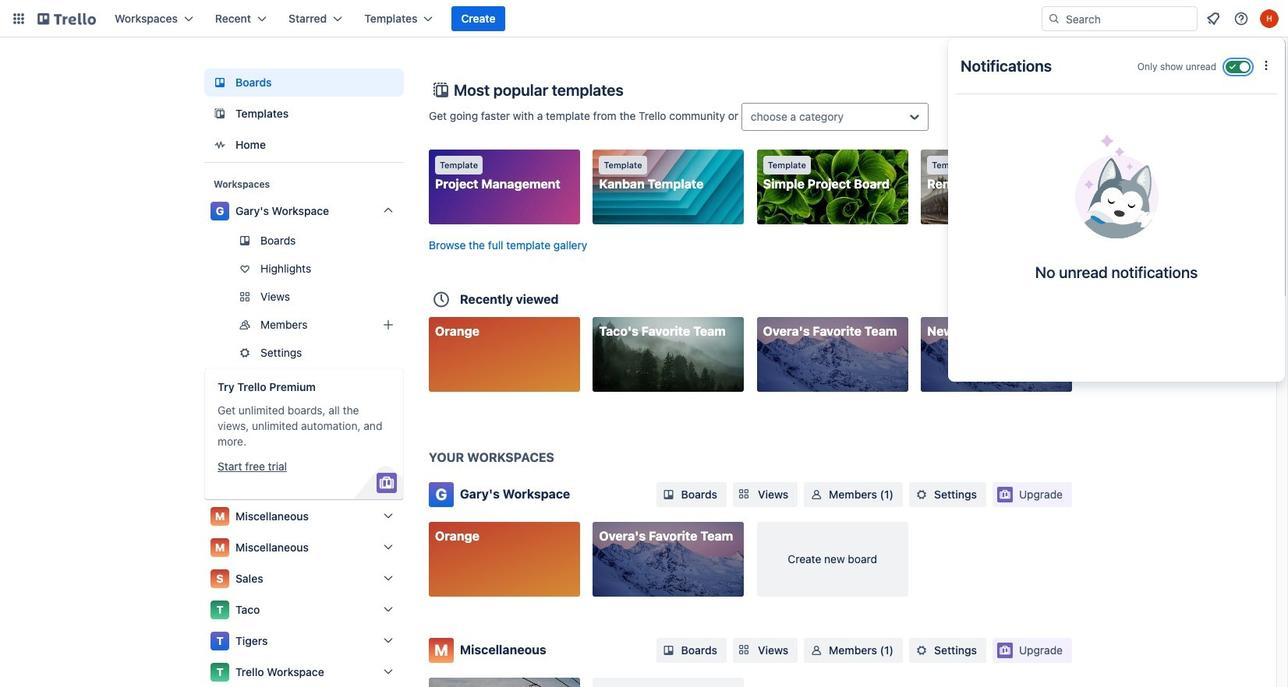 Task type: vqa. For each thing, say whether or not it's contained in the screenshot.
add image
yes



Task type: locate. For each thing, give the bounding box(es) containing it.
board image
[[211, 73, 229, 92]]

0 notifications image
[[1204, 9, 1223, 28]]

1 vertical spatial sm image
[[661, 643, 677, 659]]

sm image
[[661, 488, 677, 503], [661, 643, 677, 659]]

home image
[[211, 136, 229, 154]]

0 vertical spatial sm image
[[661, 488, 677, 503]]

primary element
[[0, 0, 1289, 37]]

sm image
[[809, 488, 825, 503], [914, 488, 930, 503], [809, 643, 825, 659], [914, 643, 930, 659]]



Task type: describe. For each thing, give the bounding box(es) containing it.
howard (howard38800628) image
[[1261, 9, 1279, 28]]

2 sm image from the top
[[661, 643, 677, 659]]

add image
[[379, 316, 398, 335]]

template board image
[[211, 105, 229, 123]]

open information menu image
[[1234, 11, 1250, 27]]

Search field
[[1061, 8, 1197, 30]]

taco image
[[1075, 135, 1159, 239]]

1 sm image from the top
[[661, 488, 677, 503]]

back to home image
[[37, 6, 96, 31]]

search image
[[1048, 12, 1061, 25]]



